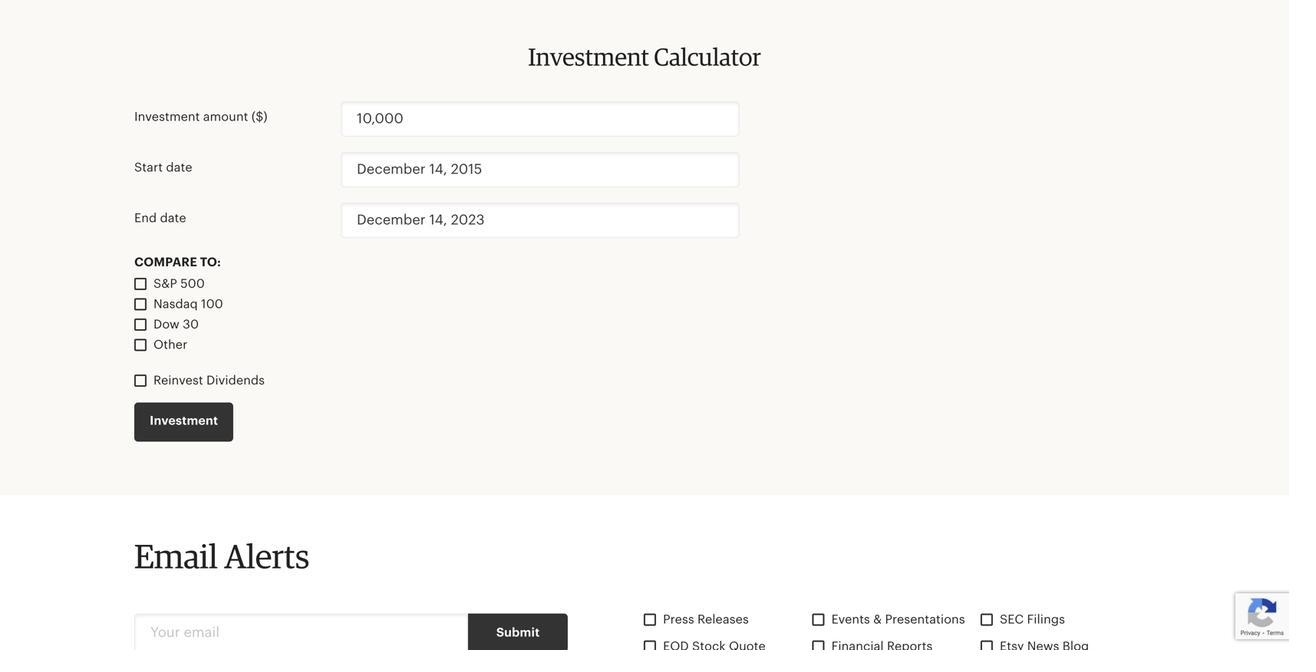 Task type: describe. For each thing, give the bounding box(es) containing it.
reinvest
[[153, 375, 203, 387]]

dow 30
[[153, 318, 199, 331]]

press
[[663, 614, 694, 626]]

sec filings
[[1000, 614, 1065, 626]]

calculator
[[654, 46, 761, 71]]

filings
[[1027, 614, 1065, 626]]

dividends
[[206, 375, 265, 387]]

reinvest dividends
[[153, 375, 265, 387]]

alerts
[[224, 541, 309, 575]]

end
[[134, 212, 157, 224]]

investment for amount
[[134, 111, 200, 123]]

End date text field
[[341, 203, 740, 238]]

dow
[[153, 318, 180, 331]]

nasdaq 100
[[153, 298, 223, 310]]

nasdaq
[[153, 298, 198, 310]]

investment button
[[134, 403, 233, 442]]

Start date text field
[[341, 152, 740, 187]]

Your email text field
[[134, 614, 468, 650]]

Investment amount ($) text field
[[341, 101, 740, 137]]

date for end date
[[160, 212, 186, 224]]

s&p
[[153, 278, 177, 290]]

email
[[134, 541, 218, 575]]

other
[[153, 339, 187, 351]]

date for start date
[[166, 162, 192, 174]]

compare to:
[[134, 256, 221, 269]]

compare
[[134, 256, 197, 269]]

to:
[[200, 256, 221, 269]]

start
[[134, 162, 163, 174]]

sec
[[1000, 614, 1024, 626]]



Task type: locate. For each thing, give the bounding box(es) containing it.
date right start
[[166, 162, 192, 174]]

presentations
[[885, 614, 965, 626]]

500
[[180, 278, 205, 290]]

investment amount ($)
[[134, 111, 268, 123]]

0 vertical spatial investment
[[528, 46, 649, 71]]

investment
[[528, 46, 649, 71], [134, 111, 200, 123], [150, 415, 218, 427]]

releases
[[698, 614, 749, 626]]

date right 'end'
[[160, 212, 186, 224]]

start date
[[134, 162, 192, 174]]

None submit
[[468, 614, 568, 650]]

1 vertical spatial date
[[160, 212, 186, 224]]

investment inside investment "button"
[[150, 415, 218, 427]]

0 vertical spatial date
[[166, 162, 192, 174]]

events
[[832, 614, 870, 626]]

date
[[166, 162, 192, 174], [160, 212, 186, 224]]

press releases
[[663, 614, 749, 626]]

email alerts
[[134, 541, 309, 575]]

100
[[201, 298, 223, 310]]

2 vertical spatial investment
[[150, 415, 218, 427]]

($)
[[252, 111, 268, 123]]

end date
[[134, 212, 186, 224]]

investment for calculator
[[528, 46, 649, 71]]

30
[[183, 318, 199, 331]]

&
[[873, 614, 882, 626]]

s&p 500
[[153, 278, 205, 290]]

1 vertical spatial investment
[[134, 111, 200, 123]]

investment calculator
[[528, 46, 761, 71]]

amount
[[203, 111, 248, 123]]

events & presentations
[[832, 614, 965, 626]]



Task type: vqa. For each thing, say whether or not it's contained in the screenshot.
using,
no



